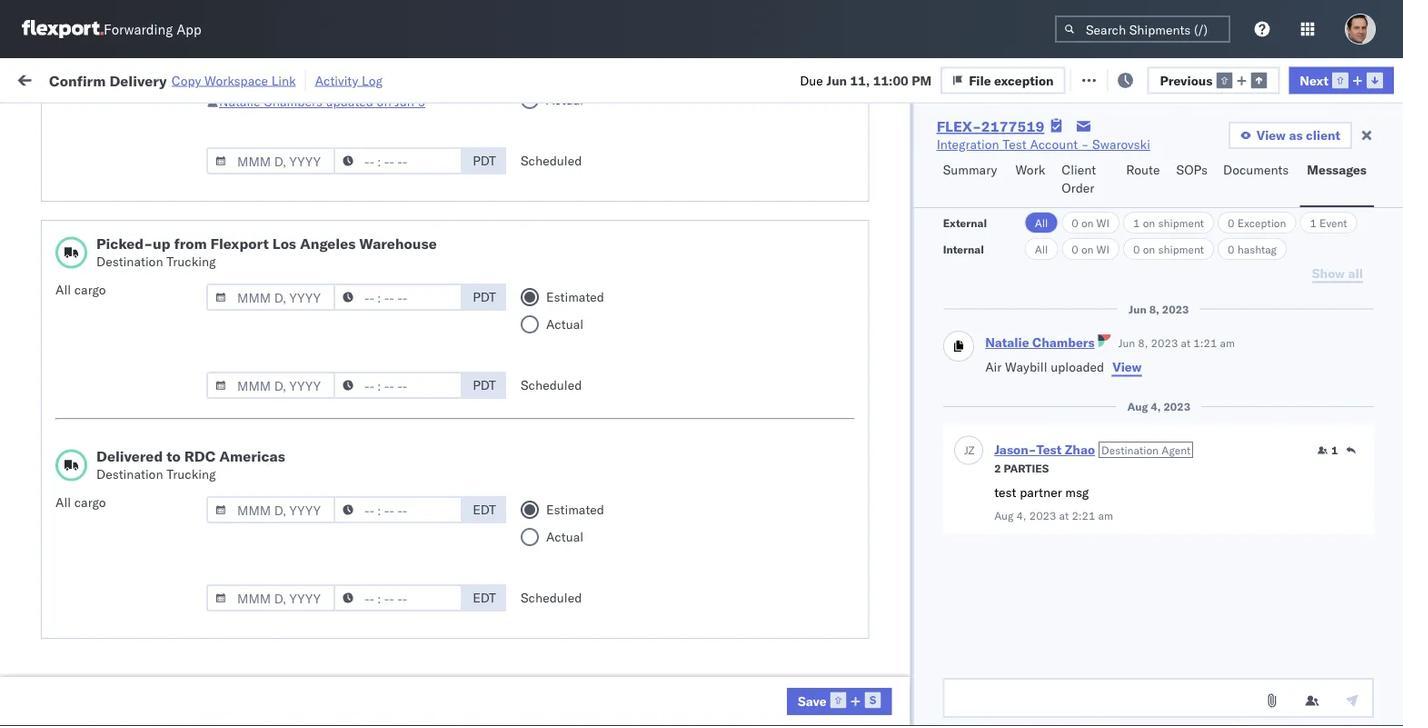 Task type: locate. For each thing, give the bounding box(es) containing it.
0 vertical spatial am
[[1219, 336, 1234, 350]]

1 horizontal spatial exception
[[1119, 70, 1178, 86]]

actual
[[546, 92, 583, 108], [546, 316, 583, 332], [546, 529, 583, 545]]

swarovski up flex-2342352
[[742, 502, 800, 518]]

actual for delivered to rdc americas
[[546, 529, 583, 545]]

in
[[271, 113, 281, 126]]

confirm for confirm pickup from los angeles international airport
[[42, 572, 88, 588]]

2 airport from the top
[[119, 510, 159, 526]]

from for confirm pickup from los angeles, ca
[[134, 292, 161, 308]]

4 resize handle column header from the left
[[437, 141, 459, 726]]

schedule up arlanda
[[42, 612, 96, 628]]

pm for 9:59 pm pdt, jul 2, 2023
[[117, 502, 137, 518]]

1 inside button
[[1331, 443, 1338, 457]]

client inside client order button
[[1062, 162, 1096, 178]]

am right 2:21 at the bottom right of page
[[1098, 509, 1113, 523]]

los inside schedule pickup from los angeles international airport
[[171, 212, 192, 228]]

cargo down picked-
[[74, 282, 106, 298]]

0 vertical spatial 11,
[[850, 72, 870, 88]]

0 vertical spatial international
[[42, 230, 115, 246]]

28,
[[200, 222, 220, 238]]

pm right 9:59
[[117, 502, 137, 518]]

2329631
[[836, 222, 891, 238]]

1 vertical spatial edt
[[473, 590, 496, 606]]

shipment up the 0 on shipment
[[1158, 216, 1204, 229]]

0 vertical spatial lcl
[[390, 302, 413, 318]]

11:59 down upload proof of delivery button at the bottom left of page
[[86, 582, 122, 598]]

0 vertical spatial clearance
[[141, 252, 199, 268]]

2 vertical spatial scheduled
[[521, 590, 582, 606]]

delivery inside button
[[135, 541, 182, 557]]

0 vertical spatial destination
[[96, 254, 163, 269]]

0 vertical spatial airport
[[119, 230, 159, 246]]

1 vertical spatial integration test account - swarovski
[[586, 182, 800, 198]]

pm right 9:00
[[117, 382, 137, 398]]

mmm d, yyyy text field down in
[[206, 147, 335, 174]]

wi for 0
[[1097, 242, 1110, 256]]

from for schedule pickup from los angeles international airport
[[141, 212, 168, 228]]

1 vertical spatial angeles
[[300, 234, 356, 253]]

2 vertical spatial documents
[[181, 661, 246, 677]]

tclu6423271
[[913, 462, 1000, 478]]

pdt, for 2:00 am pdt, aug 28, 2023
[[141, 222, 170, 238]]

flex-2006088
[[797, 342, 891, 358]]

at inside test partner msg aug 4, 2023 at 2:21 am
[[1059, 509, 1068, 523]]

customs down schedule pickup from los angeles international airport at the left of the page
[[86, 252, 137, 268]]

2 vertical spatial actual
[[546, 529, 583, 545]]

schedule for los
[[42, 212, 96, 228]]

3 resize handle column header from the left
[[319, 141, 341, 726]]

1 11:59 from the top
[[86, 302, 122, 318]]

natalie chambers updated on jun 5 button
[[219, 94, 425, 110]]

0 vertical spatial all button
[[1025, 212, 1058, 234]]

11:59 for 11:59 pm pdt, sep 11, 2023
[[86, 582, 122, 598]]

los for confirm pickup from los angeles international airport
[[164, 572, 184, 588]]

2 schedule from the top
[[42, 212, 96, 228]]

cargo down 2:59
[[74, 494, 106, 510]]

chambers for natalie chambers
[[1032, 334, 1094, 350]]

jun right due
[[826, 72, 847, 88]]

numbers for mbl/mawb numbers
[[1099, 149, 1147, 162]]

from inside picked-up from flexport los angeles warehouse destination trucking
[[174, 234, 207, 253]]

destination inside picked-up from flexport los angeles warehouse destination trucking
[[96, 254, 163, 269]]

estimated for picked-up from flexport los angeles warehouse
[[546, 289, 604, 305]]

flex-2342333
[[797, 582, 891, 598]]

2 cargo from the top
[[74, 494, 106, 510]]

- inside 'link'
[[1081, 136, 1089, 152]]

at left 2:21 at the bottom right of page
[[1059, 509, 1068, 523]]

0 vertical spatial estimated
[[546, 289, 604, 305]]

1 -- : -- -- text field from the top
[[334, 147, 463, 174]]

2:59 pm pdt, jun 2, 2023
[[86, 462, 242, 478]]

2 resize handle column header from the left
[[260, 141, 282, 726]]

1 vertical spatial am
[[1098, 509, 1113, 523]]

pm for 9:00 pm pdt, aug 16, 2023
[[117, 382, 137, 398]]

0 vertical spatial schedule delivery appointment
[[42, 181, 223, 197]]

upload customs clearance documents up confirm pickup from los angeles, ca
[[42, 252, 199, 286]]

2023 inside test partner msg aug 4, 2023 at 2:21 am
[[1029, 509, 1056, 523]]

1 for on
[[1133, 216, 1140, 229]]

1 wi from the top
[[1097, 216, 1110, 229]]

at left cfs at the left bottom of the page
[[132, 381, 144, 397]]

1 horizontal spatial 4,
[[1150, 400, 1160, 413]]

1 vertical spatial schedule delivery appointment
[[42, 461, 223, 477]]

flex-2221222
[[797, 502, 891, 518]]

2 vertical spatial international
[[42, 590, 115, 606]]

upload customs clearance documents button down airport,
[[20, 660, 246, 680]]

11:59 pm pdt, sep 11, 2023
[[86, 582, 260, 598]]

airport inside confirm pickup from o'hare international airport
[[119, 510, 159, 526]]

aug down view button
[[1127, 400, 1148, 413]]

angeles left warehouse
[[300, 234, 356, 253]]

0 exception
[[1228, 216, 1286, 229]]

0 vertical spatial 4,
[[1150, 400, 1160, 413]]

pm up schedule pickup from phoenix
[[125, 302, 145, 318]]

1 all cargo from the top
[[55, 282, 106, 298]]

2 11:59 from the top
[[86, 582, 122, 598]]

file exception
[[1093, 70, 1178, 86], [969, 72, 1054, 88]]

natalie up waybill at the right
[[985, 334, 1029, 350]]

link
[[271, 72, 296, 88]]

international inside confirm pickup from los angeles international airport
[[42, 590, 115, 606]]

from for schedule pickup from stockholm arlanda airport, stockholm, sweden
[[141, 612, 168, 628]]

1 horizontal spatial file
[[1093, 70, 1116, 86]]

-- : -- -- text field
[[334, 147, 463, 174], [334, 496, 463, 523], [334, 584, 463, 612]]

0 on wi for 1
[[1072, 216, 1110, 229]]

jul down 2:59 pm pdt, jun 2, 2023
[[172, 502, 189, 518]]

0 horizontal spatial numbers
[[913, 156, 958, 169]]

4 schedule from the top
[[42, 412, 96, 428]]

0 vertical spatial scheduled
[[521, 153, 582, 169]]

2023 down "partner"
[[1029, 509, 1056, 523]]

from inside schedule pickup from los angeles international airport
[[141, 212, 168, 228]]

pickup down 2:59
[[92, 492, 131, 508]]

6 schedule from the top
[[42, 612, 96, 628]]

pickup inside confirm pickup from los angeles, ca
[[92, 292, 131, 308]]

1 vertical spatial international
[[42, 510, 115, 526]]

0 vertical spatial edt
[[473, 502, 496, 518]]

1 vertical spatial 11:59
[[86, 582, 122, 598]]

swarovski up flex-2329631 at the top right of the page
[[742, 182, 800, 198]]

MMM D, YYYY text field
[[206, 147, 335, 174], [206, 372, 335, 399], [206, 496, 335, 523], [206, 584, 335, 612]]

upload customs clearance documents link down airport,
[[20, 660, 246, 678]]

confirm for confirm delivery copy workspace link
[[49, 71, 106, 89]]

wi for 1
[[1097, 216, 1110, 229]]

11, right sep at the bottom left of the page
[[206, 582, 226, 598]]

international inside confirm pickup from o'hare international airport
[[42, 510, 115, 526]]

international for schedule
[[42, 230, 115, 246]]

pickup down upload proof of delivery button at the bottom left of page
[[92, 572, 131, 588]]

2023 down flexport
[[223, 262, 255, 278]]

pickup inside confirm pickup from o'hare international airport
[[92, 492, 131, 508]]

cargo for picked-
[[74, 282, 106, 298]]

3 ocean from the top
[[350, 702, 387, 718]]

international up arlanda
[[42, 590, 115, 606]]

0 on wi
[[1072, 216, 1110, 229], [1072, 242, 1110, 256]]

0 vertical spatial unknown
[[86, 622, 143, 638]]

all
[[1035, 216, 1048, 229], [1035, 242, 1048, 256], [55, 282, 71, 298], [55, 494, 71, 510]]

0 horizontal spatial file exception
[[969, 72, 1054, 88]]

2 horizontal spatial documents
[[1223, 162, 1289, 178]]

jul up "phoenix"
[[180, 302, 197, 318]]

1 pdt from the top
[[473, 153, 496, 169]]

from for confirm pickup from los angeles international airport
[[134, 572, 161, 588]]

client for client name
[[468, 149, 497, 162]]

2:00 down 10:05
[[86, 222, 114, 238]]

flex-2026415
[[797, 622, 891, 638]]

0 vertical spatial 11:59
[[86, 302, 122, 318]]

pdt,
[[149, 182, 178, 198], [141, 222, 170, 238], [141, 262, 170, 278], [148, 302, 177, 318], [140, 382, 169, 398], [140, 462, 169, 478], [140, 502, 169, 518], [148, 582, 177, 598]]

delivery down workitem button
[[99, 181, 146, 197]]

all cargo up 'ca'
[[55, 282, 106, 298]]

angeles inside schedule pickup from los angeles international airport
[[195, 212, 241, 228]]

4,
[[1150, 400, 1160, 413], [1016, 509, 1026, 523]]

2 vertical spatial pdt
[[473, 377, 496, 393]]

Search Work text field
[[793, 65, 991, 92]]

1 -- : -- -- text field from the top
[[334, 284, 463, 311]]

1 horizontal spatial 1
[[1310, 216, 1317, 229]]

appointment
[[149, 181, 223, 197], [149, 461, 223, 477]]

flex-
[[937, 117, 981, 135], [797, 182, 836, 198], [797, 222, 836, 238], [797, 262, 836, 278], [797, 302, 836, 318], [797, 342, 836, 358], [797, 382, 836, 398], [797, 422, 836, 438], [797, 462, 836, 478], [797, 502, 836, 518], [797, 542, 836, 558], [797, 582, 836, 598], [797, 622, 836, 638], [797, 662, 836, 678], [797, 702, 836, 718]]

flex- down flex-2377570 at the right bottom of the page
[[797, 702, 836, 718]]

1 horizontal spatial documents
[[181, 661, 246, 677]]

account inside 'link'
[[1030, 136, 1078, 152]]

documents for the bottommost upload customs clearance documents link
[[181, 661, 246, 677]]

california
[[42, 430, 98, 446]]

airport for confirm
[[119, 590, 159, 606]]

2 actual from the top
[[546, 316, 583, 332]]

customs down airport,
[[65, 661, 116, 677]]

save
[[798, 693, 827, 709]]

upload down arlanda
[[20, 661, 61, 677]]

2 lcl from the top
[[390, 702, 413, 718]]

air
[[350, 222, 366, 238], [985, 358, 1001, 374], [350, 382, 366, 398], [350, 502, 366, 518], [350, 582, 366, 598], [350, 622, 366, 638], [350, 662, 366, 678]]

confirm delivery copy workspace link
[[49, 71, 296, 89]]

2 vertical spatial angeles
[[188, 572, 234, 588]]

pm right 2:59
[[117, 462, 137, 478]]

from inside schedule pickup from long beach, california
[[141, 412, 168, 428]]

2:00 for 2:00 am pdt, aug 17, 2023
[[86, 262, 114, 278]]

3 actual from the top
[[546, 529, 583, 545]]

1 vertical spatial natalie
[[985, 334, 1029, 350]]

confirm inside confirm pickup from o'hare international airport
[[42, 492, 88, 508]]

flex-2377570 button
[[768, 657, 895, 683], [768, 657, 895, 683]]

confirm down the proof
[[42, 572, 88, 588]]

destination inside jason-test zhao destination agent
[[1101, 443, 1158, 456]]

2 shipment from the top
[[1158, 242, 1204, 256]]

pickup inside confirm pickup from los angeles international airport
[[92, 572, 131, 588]]

angeles for schedule pickup from los angeles international airport
[[195, 212, 241, 228]]

schedule delivery appointment link for second schedule delivery appointment button
[[42, 460, 223, 478]]

los inside confirm pickup from los angeles, ca
[[164, 292, 184, 308]]

j
[[964, 443, 968, 457]]

1 horizontal spatial natalie
[[985, 334, 1029, 350]]

am right 10:05
[[125, 182, 146, 198]]

confirm left arrival at the bottom
[[42, 381, 88, 397]]

pdt, for 9:59 pm pdt, jul 2, 2023
[[140, 502, 169, 518]]

z
[[968, 443, 974, 457]]

1 schedule delivery appointment from the top
[[42, 181, 223, 197]]

schedule pickup from phoenix link
[[42, 340, 217, 358]]

file
[[1093, 70, 1116, 86], [969, 72, 991, 88]]

2
[[994, 462, 1001, 475]]

1 international from the top
[[42, 230, 115, 246]]

swarovski inside 'link'
[[1092, 136, 1150, 152]]

upload customs clearance documents button
[[42, 251, 258, 289], [20, 660, 246, 680]]

2:00 down picked-
[[86, 262, 114, 278]]

airport inside confirm pickup from los angeles international airport
[[119, 590, 159, 606]]

angeles down "20,"
[[195, 212, 241, 228]]

international down 10:05
[[42, 230, 115, 246]]

2 2310512 from the top
[[836, 382, 891, 398]]

0 horizontal spatial 1
[[1133, 216, 1140, 229]]

2 schedule delivery appointment button from the top
[[42, 460, 223, 480]]

1 actual from the top
[[546, 92, 583, 108]]

3 pdt from the top
[[473, 377, 496, 393]]

client inside client name button
[[468, 149, 497, 162]]

schedule
[[42, 181, 96, 197], [42, 212, 96, 228], [42, 341, 96, 357], [42, 412, 96, 428], [42, 461, 96, 477], [42, 612, 96, 628]]

file exception down search shipments (/) text box
[[1093, 70, 1178, 86]]

from inside confirm pickup from los angeles, ca
[[134, 292, 161, 308]]

3 schedule from the top
[[42, 341, 96, 357]]

pickup for schedule pickup from phoenix
[[99, 341, 138, 357]]

activity log button
[[315, 69, 383, 91]]

trucking
[[166, 254, 216, 269], [166, 466, 216, 482]]

2 wi from the top
[[1097, 242, 1110, 256]]

2 ocean from the top
[[350, 302, 387, 318]]

los
[[171, 212, 192, 228], [272, 234, 296, 253], [164, 292, 184, 308], [164, 572, 184, 588]]

pickup inside schedule pickup from stockholm arlanda airport, stockholm, sweden
[[99, 612, 138, 628]]

aug left '17,'
[[173, 262, 197, 278]]

1 vertical spatial chambers
[[1032, 334, 1094, 350]]

1 vertical spatial estimated
[[546, 502, 604, 518]]

resize handle column header
[[255, 141, 277, 726], [260, 141, 282, 726], [319, 141, 341, 726], [437, 141, 459, 726], [555, 141, 577, 726], [737, 141, 759, 726], [882, 141, 904, 726], [1001, 141, 1022, 726], [1228, 141, 1250, 726], [1346, 141, 1368, 726], [1370, 141, 1392, 726]]

1 mmm d, yyyy text field from the top
[[206, 147, 335, 174]]

1 all button from the top
[[1025, 212, 1058, 234]]

0 vertical spatial 2:00
[[86, 222, 114, 238]]

1 vertical spatial 8,
[[1138, 336, 1148, 350]]

pickup inside schedule pickup from los angeles international airport
[[99, 212, 138, 228]]

schedule down california
[[42, 461, 96, 477]]

0 horizontal spatial am
[[1098, 509, 1113, 523]]

shipment down "1 on shipment"
[[1158, 242, 1204, 256]]

pickup for schedule pickup from stockholm arlanda airport, stockholm, sweden
[[99, 612, 138, 628]]

2 -- : -- -- text field from the top
[[334, 372, 463, 399]]

1 edt from the top
[[473, 502, 496, 518]]

pdt, for 2:00 am pdt, aug 17, 2023
[[141, 262, 170, 278]]

2023 up the sweden at the left bottom of page
[[229, 582, 260, 598]]

aug for test partner msg aug 4, 2023 at 2:21 am
[[994, 509, 1013, 523]]

mbl/mawb numbers button
[[1022, 144, 1231, 163]]

edt
[[473, 502, 496, 518], [473, 590, 496, 606]]

None text field
[[943, 678, 1374, 718]]

-- : -- -- text field
[[334, 284, 463, 311], [334, 372, 463, 399]]

flex- up container numbers button
[[937, 117, 981, 135]]

0 horizontal spatial 4,
[[1016, 509, 1026, 523]]

airport inside schedule pickup from los angeles international airport
[[119, 230, 159, 246]]

natalie up blocked, on the top of the page
[[219, 94, 260, 110]]

3 international from the top
[[42, 590, 115, 606]]

documents inside the upload customs clearance documents
[[42, 270, 108, 286]]

messages
[[1307, 162, 1367, 178]]

1 vertical spatial flex-2310512
[[797, 382, 891, 398]]

pickup down arrival at the bottom
[[99, 412, 138, 428]]

0 vertical spatial cargo
[[74, 282, 106, 298]]

apple
[[468, 222, 502, 238], [468, 542, 502, 558], [586, 542, 620, 558], [468, 582, 502, 598]]

0 horizontal spatial chambers
[[264, 94, 323, 110]]

2260661
[[836, 182, 891, 198]]

2 schedule delivery appointment from the top
[[42, 461, 223, 477]]

all cargo for delivered
[[55, 494, 106, 510]]

0 vertical spatial ocean lcl
[[350, 302, 413, 318]]

schedule delivery appointment for second schedule delivery appointment button
[[42, 461, 223, 477]]

2 trucking from the top
[[166, 466, 216, 482]]

0 vertical spatial appointment
[[149, 181, 223, 197]]

confirm inside confirm pickup from los angeles, ca
[[42, 292, 88, 308]]

schedule for long
[[42, 412, 96, 428]]

2177389
[[836, 422, 891, 438]]

jun 8, 2023
[[1128, 302, 1189, 316]]

schedule down 10:05
[[42, 212, 96, 228]]

cargo
[[74, 282, 106, 298], [74, 494, 106, 510]]

2006088
[[836, 342, 891, 358]]

from
[[141, 212, 168, 228], [174, 234, 207, 253], [134, 292, 161, 308], [141, 341, 168, 357], [141, 412, 168, 428], [134, 492, 161, 508], [134, 572, 161, 588], [141, 612, 168, 628]]

4 mmm d, yyyy text field from the top
[[206, 584, 335, 612]]

10 resize handle column header from the left
[[1346, 141, 1368, 726]]

chambers up air waybill uploaded view
[[1032, 334, 1094, 350]]

upload left the proof
[[42, 541, 83, 557]]

0 vertical spatial view
[[1257, 127, 1286, 143]]

destination down picked-
[[96, 254, 163, 269]]

1 vertical spatial 4,
[[1016, 509, 1026, 523]]

pdt for third -- : -- -- text field from the bottom
[[473, 153, 496, 169]]

1 airport from the top
[[119, 230, 159, 246]]

2 unknown from the top
[[86, 662, 143, 678]]

2023 for 10:05 am pdt, jul 20, 2023
[[224, 182, 255, 198]]

confirm pickup from los angeles international airport link
[[42, 571, 258, 607]]

0 vertical spatial ocean
[[350, 182, 387, 198]]

unknown down airport,
[[86, 662, 143, 678]]

destination inside delivered to rdc americas destination trucking
[[96, 466, 163, 482]]

external
[[943, 216, 987, 229]]

1 shipment from the top
[[1158, 216, 1204, 229]]

angeles for confirm pickup from los angeles international airport
[[188, 572, 234, 588]]

1 vertical spatial airport
[[119, 510, 159, 526]]

1 vertical spatial jul
[[180, 302, 197, 318]]

next
[[1300, 72, 1329, 88]]

from inside confirm pickup from los angeles international airport
[[134, 572, 161, 588]]

schedule delivery appointment button up confirm pickup from o'hare international airport
[[42, 460, 223, 480]]

from inside confirm pickup from o'hare international airport
[[134, 492, 161, 508]]

confirm for confirm arrival at cfs
[[42, 381, 88, 397]]

aug inside test partner msg aug 4, 2023 at 2:21 am
[[994, 509, 1013, 523]]

international for confirm
[[42, 590, 115, 606]]

airport
[[119, 230, 159, 246], [119, 510, 159, 526], [119, 590, 159, 606]]

3 mmm d, yyyy text field from the top
[[206, 496, 335, 523]]

1 cargo from the top
[[74, 282, 106, 298]]

2023 right "20,"
[[224, 182, 255, 198]]

1 vertical spatial schedule delivery appointment link
[[42, 460, 223, 478]]

0 horizontal spatial work
[[197, 70, 229, 86]]

1 2310512 from the top
[[836, 262, 891, 278]]

file up the flex-2177519
[[969, 72, 991, 88]]

1 vertical spatial -- : -- -- text field
[[334, 372, 463, 399]]

2023 for 2:00 am pdt, aug 17, 2023
[[223, 262, 255, 278]]

2023 down beach,
[[211, 462, 242, 478]]

1 vertical spatial wi
[[1097, 242, 1110, 256]]

upload up 'ca'
[[42, 252, 83, 268]]

1 lcl from the top
[[390, 302, 413, 318]]

import work button
[[146, 58, 236, 99]]

test
[[994, 484, 1016, 500]]

1 2:00 from the top
[[86, 222, 114, 238]]

view right uploaded
[[1112, 358, 1141, 374]]

agent
[[1161, 443, 1190, 456]]

import work
[[153, 70, 229, 86]]

1 vertical spatial customs
[[65, 661, 116, 677]]

flex-2026415 button
[[768, 617, 895, 643], [768, 617, 895, 643]]

2 vertical spatial -- : -- -- text field
[[334, 584, 463, 612]]

4, down the jun 8, 2023 at 1:21 am
[[1150, 400, 1160, 413]]

work
[[197, 70, 229, 86], [1015, 162, 1045, 178]]

view up operator
[[1257, 127, 1286, 143]]

aug for 2:00 am pdt, aug 28, 2023
[[173, 222, 197, 238]]

schedule inside schedule pickup from long beach, california
[[42, 412, 96, 428]]

all button
[[1025, 212, 1058, 234], [1025, 238, 1058, 260]]

mmm d, yyyy text field up the sweden at the left bottom of page
[[206, 584, 335, 612]]

app
[[176, 20, 201, 38]]

workitem
[[20, 149, 68, 162]]

2, for 2:59 pm pdt, jun 2, 2023
[[196, 462, 208, 478]]

1 vertical spatial upload customs clearance documents link
[[20, 660, 246, 678]]

5 resize handle column header from the left
[[555, 141, 577, 726]]

pickup for confirm pickup from los angeles international airport
[[92, 572, 131, 588]]

jul left "20,"
[[181, 182, 198, 198]]

1 0 on wi from the top
[[1072, 216, 1110, 229]]

MMM D, YYYY text field
[[206, 284, 335, 311]]

11, left 11:00
[[850, 72, 870, 88]]

0 horizontal spatial file
[[969, 72, 991, 88]]

0 horizontal spatial 8,
[[1138, 336, 1148, 350]]

0 horizontal spatial 11,
[[206, 582, 226, 598]]

natalie chambers button
[[985, 334, 1094, 350]]

1 trucking from the top
[[166, 254, 216, 269]]

confirm inside confirm pickup from los angeles international airport
[[42, 572, 88, 588]]

1:21
[[1193, 336, 1217, 350]]

0 horizontal spatial view
[[1112, 358, 1141, 374]]

o'hare
[[164, 492, 204, 508]]

2 mmm d, yyyy text field from the top
[[206, 372, 335, 399]]

1 horizontal spatial numbers
[[1099, 149, 1147, 162]]

los inside confirm pickup from los angeles international airport
[[164, 572, 184, 588]]

2 -- : -- -- text field from the top
[[334, 496, 463, 523]]

1 vertical spatial cargo
[[74, 494, 106, 510]]

8, up the jun 8, 2023 at 1:21 am
[[1149, 302, 1159, 316]]

11:59 pm pdt, jul 2, 2023
[[86, 302, 246, 318]]

1 horizontal spatial view
[[1257, 127, 1286, 143]]

estimated
[[546, 289, 604, 305], [546, 502, 604, 518]]

2023 for 11:59 pm pdt, jul 2, 2023
[[215, 302, 246, 318]]

airport for schedule
[[119, 230, 159, 246]]

los inside picked-up from flexport los angeles warehouse destination trucking
[[272, 234, 296, 253]]

snoozed
[[376, 113, 418, 126]]

--
[[586, 222, 602, 238], [1031, 222, 1047, 238], [1031, 302, 1047, 318], [1031, 342, 1047, 358], [1031, 382, 1047, 398], [1031, 422, 1047, 438], [1031, 462, 1047, 478], [1031, 502, 1047, 518], [586, 622, 602, 638], [1031, 662, 1047, 678], [586, 702, 602, 718], [1031, 702, 1047, 718]]

1 for event
[[1310, 216, 1317, 229]]

am left up
[[117, 222, 138, 238]]

international up the proof
[[42, 510, 115, 526]]

customs inside the upload customs clearance documents
[[86, 252, 137, 268]]

schedule up california
[[42, 412, 96, 428]]

shipment for 0 on shipment
[[1158, 242, 1204, 256]]

wi left the 0 on shipment
[[1097, 242, 1110, 256]]

2 edt from the top
[[473, 590, 496, 606]]

work inside work button
[[1015, 162, 1045, 178]]

schedule down workitem
[[42, 181, 96, 197]]

numbers inside container numbers
[[913, 156, 958, 169]]

pickup up schedule pickup from phoenix
[[92, 292, 131, 308]]

2 scheduled from the top
[[521, 377, 582, 393]]

2 pdt from the top
[[473, 289, 496, 305]]

upload customs clearance documents link down schedule pickup from los angeles international airport button
[[42, 251, 258, 288]]

2 schedule delivery appointment link from the top
[[42, 460, 223, 478]]

2 vertical spatial jul
[[172, 502, 189, 518]]

2 2:00 from the top
[[86, 262, 114, 278]]

1 estimated from the top
[[546, 289, 604, 305]]

schedule inside schedule pickup from los angeles international airport
[[42, 212, 96, 228]]

2 all cargo from the top
[[55, 494, 106, 510]]

2023 right o'hare
[[207, 502, 239, 518]]

2 vertical spatial 2,
[[192, 502, 204, 518]]

actual for picked-up from flexport los angeles warehouse
[[546, 316, 583, 332]]

summary
[[943, 162, 997, 178]]

1 appointment from the top
[[149, 181, 223, 197]]

schedule delivery appointment link down workitem button
[[42, 180, 223, 199]]

1 vertical spatial pdt
[[473, 289, 496, 305]]

0 vertical spatial -- : -- -- text field
[[334, 147, 463, 174]]

batch action
[[1302, 70, 1381, 86]]

2 0 on wi from the top
[[1072, 242, 1110, 256]]

filtered
[[18, 111, 62, 127]]

1 schedule delivery appointment link from the top
[[42, 180, 223, 199]]

proof
[[86, 541, 117, 557]]

0 horizontal spatial natalie
[[219, 94, 260, 110]]

pickup inside schedule pickup from long beach, california
[[99, 412, 138, 428]]

2 vertical spatial ocean
[[350, 702, 387, 718]]

2 vertical spatial am
[[117, 262, 138, 278]]

schedule delivery appointment down schedule pickup from long beach, california
[[42, 461, 223, 477]]

0 vertical spatial angeles
[[195, 212, 241, 228]]

upload customs clearance documents down airport,
[[20, 661, 246, 677]]

schedule inside schedule pickup from stockholm arlanda airport, stockholm, sweden
[[42, 612, 96, 628]]

confirm for confirm pickup from o'hare international airport
[[42, 492, 88, 508]]

copy workspace link button
[[172, 72, 296, 88]]

on
[[377, 94, 391, 110], [1081, 216, 1094, 229], [1143, 216, 1155, 229], [1081, 242, 1094, 256], [1143, 242, 1155, 256]]

0 vertical spatial flex-2310512
[[797, 262, 891, 278]]

2023 for 9:00 pm pdt, aug 16, 2023
[[222, 382, 254, 398]]

0 vertical spatial schedule delivery appointment button
[[42, 180, 223, 200]]

8, for jun 8, 2023
[[1149, 302, 1159, 316]]

0 vertical spatial work
[[197, 70, 229, 86]]

1 vertical spatial schedule delivery appointment button
[[42, 460, 223, 480]]

8, up view button
[[1138, 336, 1148, 350]]

confirm for confirm pickup from los angeles, ca
[[42, 292, 88, 308]]

scheduled for delivered to rdc americas
[[521, 590, 582, 606]]

confirm inside confirm arrival at cfs link
[[42, 381, 88, 397]]

11 resize handle column header from the left
[[1370, 141, 1392, 726]]

los for schedule pickup from los angeles international airport
[[171, 212, 192, 228]]

natalie for natalie chambers updated on jun 5
[[219, 94, 260, 110]]

pickup for confirm pickup from o'hare international airport
[[92, 492, 131, 508]]

client up order
[[1062, 162, 1096, 178]]

wi
[[1097, 216, 1110, 229], [1097, 242, 1110, 256]]

schedule delivery appointment button down workitem button
[[42, 180, 223, 200]]

integration inside 'link'
[[937, 136, 999, 152]]

1 horizontal spatial work
[[1015, 162, 1045, 178]]

chambers up progress
[[264, 94, 323, 110]]

summary button
[[936, 154, 1008, 207]]

cfs
[[147, 381, 171, 397]]

mode
[[350, 149, 378, 162]]

11:00
[[873, 72, 909, 88]]

my
[[18, 66, 47, 91]]

am inside test partner msg aug 4, 2023 at 2:21 am
[[1098, 509, 1113, 523]]

0 vertical spatial trucking
[[166, 254, 216, 269]]

1 vertical spatial unknown
[[86, 662, 143, 678]]

pickup up airport,
[[99, 612, 138, 628]]

angeles inside confirm pickup from los angeles international airport
[[188, 572, 234, 588]]

3 airport from the top
[[119, 590, 159, 606]]

1 vertical spatial 11,
[[206, 582, 226, 598]]

2 all button from the top
[[1025, 238, 1058, 260]]

upload
[[42, 252, 83, 268], [42, 541, 83, 557], [20, 661, 61, 677]]

angeles up 'stockholm' at the left of page
[[188, 572, 234, 588]]

log
[[362, 72, 383, 88]]

due
[[800, 72, 823, 88]]

1 ocean from the top
[[350, 182, 387, 198]]

from inside schedule pickup from stockholm arlanda airport, stockholm, sweden
[[141, 612, 168, 628]]

ocean lcl
[[350, 302, 413, 318], [350, 702, 413, 718]]

flex- up save
[[797, 662, 836, 678]]

2 estimated from the top
[[546, 502, 604, 518]]

mmm d, yyyy text field down americas at the left bottom of page
[[206, 496, 335, 523]]

international inside schedule pickup from los angeles international airport
[[42, 230, 115, 246]]

from for schedule pickup from long beach, california
[[141, 412, 168, 428]]

3 scheduled from the top
[[521, 590, 582, 606]]

0 vertical spatial 2,
[[200, 302, 212, 318]]

chambers for natalie chambers updated on jun 5
[[264, 94, 323, 110]]

0 vertical spatial pdt
[[473, 153, 496, 169]]

schedule delivery appointment down workitem button
[[42, 181, 223, 197]]

1 vertical spatial appointment
[[149, 461, 223, 477]]

1 horizontal spatial client
[[1062, 162, 1096, 178]]

container numbers button
[[904, 137, 1004, 170]]

up
[[153, 234, 170, 253]]

2 international from the top
[[42, 510, 115, 526]]



Task type: vqa. For each thing, say whether or not it's contained in the screenshot.
Customs Entry Los Angeles, CA's ENTRY
no



Task type: describe. For each thing, give the bounding box(es) containing it.
flex-2342352
[[797, 542, 891, 558]]

760 at risk
[[334, 70, 396, 86]]

scheduled for picked-up from flexport los angeles warehouse
[[521, 377, 582, 393]]

shipment for 1 on shipment
[[1158, 216, 1204, 229]]

airport,
[[90, 630, 134, 646]]

confirm pickup from o'hare international airport link
[[42, 491, 258, 528]]

aug for 2:00 am pdt, aug 17, 2023
[[173, 262, 197, 278]]

pdt, for 11:59 pm pdt, sep 11, 2023
[[148, 582, 177, 598]]

mmm d, yyyy text field for third -- : -- -- text field from the bottom
[[206, 147, 335, 174]]

flexport. image
[[22, 20, 104, 38]]

flex- down flex-2006088
[[797, 382, 836, 398]]

mmm d, yyyy text field for second -- : -- -- text field
[[206, 496, 335, 523]]

upload proof of delivery button
[[42, 540, 182, 560]]

20,
[[201, 182, 221, 198]]

1 vertical spatial view
[[1112, 358, 1141, 374]]

flex- down flex-2132512
[[797, 502, 836, 518]]

los for confirm pickup from los angeles, ca
[[164, 292, 184, 308]]

2023 for 2:00 am pdt, aug 28, 2023
[[223, 222, 255, 238]]

0 horizontal spatial exception
[[994, 72, 1054, 88]]

flex- up flex-2329631 at the top right of the page
[[797, 182, 836, 198]]

2023 up agent
[[1163, 400, 1190, 413]]

10:05
[[86, 182, 122, 198]]

flex-2389690
[[797, 302, 891, 318]]

am for 2:00 am pdt, aug 17, 2023
[[117, 262, 138, 278]]

jun left the 5
[[395, 94, 414, 110]]

filtered by:
[[18, 111, 83, 127]]

schedule pickup from long beach, california link
[[42, 411, 258, 448]]

work button
[[1008, 154, 1054, 207]]

delivery up confirm pickup from o'hare international airport
[[99, 461, 146, 477]]

0 vertical spatial integration test account - swarovski
[[937, 136, 1150, 152]]

confirm pickup from los angeles international airport button
[[42, 571, 258, 609]]

5
[[417, 94, 425, 110]]

trucking inside delivered to rdc americas destination trucking
[[166, 466, 216, 482]]

flex- up flex-2342333
[[797, 542, 836, 558]]

ocean fcl
[[350, 182, 413, 198]]

pm for 2:59 pm pdt, jun 2, 2023
[[117, 462, 137, 478]]

9:59 pm pdt, jul 2, 2023
[[86, 502, 239, 518]]

2:00 for 2:00 am pdt, aug 28, 2023
[[86, 222, 114, 238]]

schedule for stockholm
[[42, 612, 96, 628]]

flex- down flex-2329631 at the top right of the page
[[797, 262, 836, 278]]

pickup for schedule pickup from los angeles international airport
[[99, 212, 138, 228]]

work
[[52, 66, 99, 91]]

long
[[171, 412, 199, 428]]

flex- down flex-2260661
[[797, 222, 836, 238]]

pdt for 2nd -- : -- -- text box
[[473, 377, 496, 393]]

2 flex-2310512 from the top
[[797, 382, 891, 398]]

2 ocean lcl from the top
[[350, 702, 413, 718]]

2:21
[[1071, 509, 1095, 523]]

0 hashtag
[[1228, 242, 1277, 256]]

pdt, for 11:59 pm pdt, jul 2, 2023
[[148, 302, 177, 318]]

1 schedule from the top
[[42, 181, 96, 197]]

from for schedule pickup from phoenix
[[141, 341, 168, 357]]

from for confirm pickup from o'hare international airport
[[134, 492, 161, 508]]

schedule delivery appointment link for first schedule delivery appointment button from the top
[[42, 180, 223, 199]]

2 appointment from the top
[[149, 461, 223, 477]]

1 unknown from the top
[[86, 622, 143, 638]]

jun up the jun 8, 2023 at 1:21 am
[[1128, 302, 1146, 316]]

2023 for 2:59 pm pdt, jun 2, 2023
[[211, 462, 242, 478]]

2342333
[[836, 582, 891, 598]]

2026415
[[836, 622, 891, 638]]

test inside 'link'
[[1003, 136, 1027, 152]]

natalie chambers updated on jun 5
[[219, 94, 425, 110]]

upload proof of delivery link
[[42, 540, 182, 558]]

2023 down jun 8, 2023
[[1151, 336, 1178, 350]]

vandelay
[[468, 702, 520, 718]]

4, inside test partner msg aug 4, 2023 at 2:21 am
[[1016, 509, 1026, 523]]

flex-2377570
[[797, 662, 891, 678]]

0 vertical spatial upload customs clearance documents
[[42, 252, 199, 286]]

pdt for 1st -- : -- -- text box
[[473, 289, 496, 305]]

1 vertical spatial upload customs clearance documents
[[20, 661, 246, 677]]

2 vertical spatial integration test account - swarovski
[[586, 502, 800, 518]]

natalie chambers
[[985, 334, 1094, 350]]

container
[[913, 141, 962, 155]]

workspace
[[204, 72, 268, 88]]

am for 2:00 am pdt, aug 28, 2023
[[117, 222, 138, 238]]

all button for external
[[1025, 212, 1058, 234]]

8 resize handle column header from the left
[[1001, 141, 1022, 726]]

1 horizontal spatial file exception
[[1093, 70, 1178, 86]]

pm for 11:59 pm pdt, sep 11, 2023
[[125, 582, 145, 598]]

flex-2329631
[[797, 222, 891, 238]]

ready for work, blocked, in progress
[[138, 113, 329, 126]]

9:00 pm pdt, aug 16, 2023
[[86, 382, 254, 398]]

schedule delivery appointment for first schedule delivery appointment button from the top
[[42, 181, 223, 197]]

5 schedule from the top
[[42, 461, 96, 477]]

jun up view button
[[1118, 336, 1135, 350]]

2023 for 11:59 pm pdt, sep 11, 2023
[[229, 582, 260, 598]]

view inside button
[[1257, 127, 1286, 143]]

9 resize handle column header from the left
[[1228, 141, 1250, 726]]

flex- down flex-2177389
[[797, 462, 836, 478]]

j z
[[964, 443, 974, 457]]

2 vertical spatial upload
[[20, 661, 61, 677]]

2:00 am pdt, aug 17, 2023
[[86, 262, 255, 278]]

waybill
[[1005, 358, 1047, 374]]

am for 10:05 am pdt, jul 20, 2023
[[125, 182, 146, 198]]

2177519
[[981, 117, 1044, 135]]

16,
[[199, 382, 219, 398]]

uploaded
[[1050, 358, 1104, 374]]

0 vertical spatial upload
[[42, 252, 83, 268]]

flex- up flex-2377570 at the right bottom of the page
[[797, 622, 836, 638]]

exception
[[1237, 216, 1286, 229]]

client for client order
[[1062, 162, 1096, 178]]

1 resize handle column header from the left
[[255, 141, 277, 726]]

delivery up ready
[[109, 71, 167, 89]]

all cargo for picked-
[[55, 282, 106, 298]]

2 parties
[[994, 462, 1048, 475]]

sops button
[[1169, 154, 1216, 207]]

1 on shipment
[[1133, 216, 1204, 229]]

message
[[244, 70, 294, 86]]

at inside button
[[132, 381, 144, 397]]

1 flex-2310512 from the top
[[797, 262, 891, 278]]

flex-2132512
[[797, 462, 891, 478]]

2:59
[[86, 462, 114, 478]]

documents for topmost upload customs clearance documents link
[[42, 270, 108, 286]]

2023 for test partner msg aug 4, 2023 at 2:21 am
[[1029, 509, 1056, 523]]

customs for the top upload customs clearance documents "button"
[[86, 252, 137, 268]]

jason-
[[994, 442, 1036, 458]]

copy
[[172, 72, 201, 88]]

event
[[1320, 216, 1347, 229]]

flex- down flex-2342352
[[797, 582, 836, 598]]

trucking inside picked-up from flexport los angeles warehouse destination trucking
[[166, 254, 216, 269]]

2 vertical spatial swarovski
[[742, 502, 800, 518]]

jul for 10:05 am pdt, jul 20, 2023
[[181, 182, 198, 198]]

2023 for 9:59 pm pdt, jul 2, 2023
[[207, 502, 239, 518]]

angeles inside picked-up from flexport los angeles warehouse destination trucking
[[300, 234, 356, 253]]

7 resize handle column header from the left
[[882, 141, 904, 726]]

2023 up the jun 8, 2023 at 1:21 am
[[1162, 302, 1189, 316]]

0 on wi for 0
[[1072, 242, 1110, 256]]

1 horizontal spatial 11,
[[850, 72, 870, 88]]

aug for 9:00 pm pdt, aug 16, 2023
[[172, 382, 196, 398]]

at left risk
[[361, 70, 372, 86]]

1 vertical spatial clearance
[[119, 661, 177, 677]]

arlanda
[[42, 630, 87, 646]]

sweden
[[207, 630, 252, 646]]

0 vertical spatial upload customs clearance documents link
[[42, 251, 258, 288]]

parties
[[1003, 462, 1048, 475]]

action
[[1341, 70, 1381, 86]]

progress
[[283, 113, 329, 126]]

1 schedule delivery appointment button from the top
[[42, 180, 223, 200]]

operator
[[1259, 149, 1302, 162]]

route button
[[1119, 154, 1169, 207]]

confirm pickup from o'hare international airport
[[42, 492, 204, 526]]

client name button
[[459, 144, 559, 163]]

schedule pickup from long beach, california
[[42, 412, 243, 446]]

documents inside 'button'
[[1223, 162, 1289, 178]]

work inside import work button
[[197, 70, 229, 86]]

flex- up flex-2132512
[[797, 422, 836, 438]]

mmm d, yyyy text field for 3rd -- : -- -- text field from the top
[[206, 584, 335, 612]]

updated
[[326, 94, 373, 110]]

jun up o'hare
[[172, 462, 193, 478]]

2, for 9:59 pm pdt, jul 2, 2023
[[192, 502, 204, 518]]

mbl/mawb
[[1031, 149, 1097, 162]]

ca
[[42, 310, 59, 326]]

mmm d, yyyy text field for 2nd -- : -- -- text box
[[206, 372, 335, 399]]

cargo for delivered
[[74, 494, 106, 510]]

client order
[[1062, 162, 1096, 196]]

upload inside button
[[42, 541, 83, 557]]

Search Shipments (/) text field
[[1055, 15, 1230, 43]]

route
[[1126, 162, 1160, 178]]

mofu0618318
[[913, 182, 1006, 198]]

2, for 11:59 pm pdt, jul 2, 2023
[[200, 302, 212, 318]]

natalie for natalie chambers
[[985, 334, 1029, 350]]

1 ocean lcl from the top
[[350, 302, 413, 318]]

flexport
[[210, 234, 269, 253]]

1 vertical spatial swarovski
[[742, 182, 800, 198]]

all button for internal
[[1025, 238, 1058, 260]]

confirm pickup from los angeles international airport
[[42, 572, 234, 606]]

next button
[[1289, 67, 1394, 94]]

actions
[[1349, 149, 1386, 162]]

pickup for schedule pickup from long beach, california
[[99, 412, 138, 428]]

6 resize handle column header from the left
[[737, 141, 759, 726]]

schedule pickup from los angeles international airport
[[42, 212, 241, 246]]

work,
[[191, 113, 220, 126]]

air waybill uploaded view
[[985, 358, 1141, 374]]

jul for 9:59 pm pdt, jul 2, 2023
[[172, 502, 189, 518]]

numbers for container numbers
[[913, 156, 958, 169]]

11:59 for 11:59 pm pdt, jul 2, 2023
[[86, 302, 122, 318]]

pm for 11:59 pm pdt, jul 2, 2023
[[125, 302, 145, 318]]

due jun 11, 11:00 pm
[[800, 72, 932, 88]]

activity
[[315, 72, 358, 88]]

pickup for confirm pickup from los angeles, ca
[[92, 292, 131, 308]]

estimated for delivered to rdc americas
[[546, 502, 604, 518]]

1 vertical spatial upload customs clearance documents button
[[20, 660, 246, 680]]

jun 8, 2023 at 1:21 am
[[1118, 336, 1234, 350]]

customs for bottom upload customs clearance documents "button"
[[65, 661, 116, 677]]

at left 1:21
[[1180, 336, 1190, 350]]

zhao
[[1064, 442, 1095, 458]]

sep
[[180, 582, 203, 598]]

pm right 11:00
[[912, 72, 932, 88]]

pdt, for 2:59 pm pdt, jun 2, 2023
[[140, 462, 169, 478]]

confirm arrival at cfs link
[[42, 380, 171, 398]]

3 -- : -- -- text field from the top
[[334, 584, 463, 612]]

1 scheduled from the top
[[521, 153, 582, 169]]

pdt, for 10:05 am pdt, jul 20, 2023
[[149, 182, 178, 198]]

confirm pickup from los angeles, ca
[[42, 292, 238, 326]]

schedule for phoenix
[[42, 341, 96, 357]]

jason-test zhao destination agent
[[994, 442, 1190, 458]]

flex- down the flex-2389690
[[797, 342, 836, 358]]

flex- up flex-2006088
[[797, 302, 836, 318]]

0 vertical spatial upload customs clearance documents button
[[42, 251, 258, 289]]

blocked,
[[222, 113, 268, 126]]

2221222
[[836, 502, 891, 518]]

gvcu5265864
[[913, 422, 1003, 438]]

schedule pickup from stockholm arlanda airport, stockholm, sweden
[[42, 612, 252, 646]]

beach,
[[203, 412, 243, 428]]

warehouse
[[359, 234, 437, 253]]

8, for jun 8, 2023 at 1:21 am
[[1138, 336, 1148, 350]]

jul for 11:59 pm pdt, jul 2, 2023
[[180, 302, 197, 318]]

batch action button
[[1274, 65, 1393, 92]]



